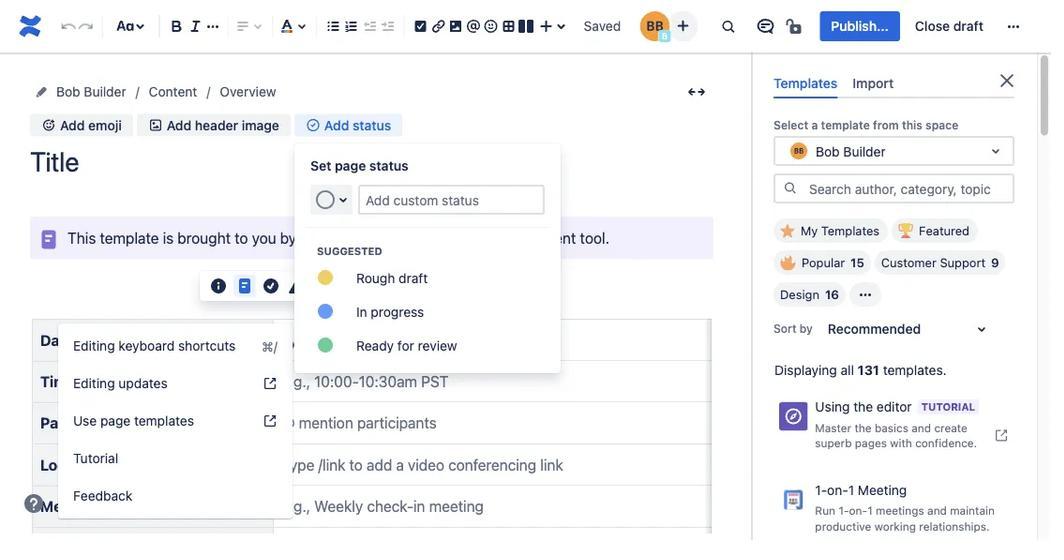 Task type: locate. For each thing, give the bounding box(es) containing it.
find and replace image
[[717, 15, 739, 38]]

rough draft
[[356, 270, 428, 285]]

support
[[940, 256, 986, 270]]

by right you
[[280, 229, 296, 247]]

draft for rough draft
[[399, 270, 428, 285]]

1 horizontal spatial add
[[167, 117, 192, 133]]

editing up editing updates
[[73, 338, 115, 354]]

builder down select a template from this space
[[843, 143, 886, 159]]

sort by
[[774, 322, 813, 335]]

0 vertical spatial the
[[854, 399, 873, 415]]

draft left background color icon
[[399, 270, 428, 285]]

meeting down location
[[40, 498, 99, 515]]

image icon image
[[148, 118, 163, 133]]

add right image icon in the top left of the page
[[167, 117, 192, 133]]

0 vertical spatial editing
[[73, 338, 115, 354]]

bob
[[56, 84, 80, 99], [816, 143, 840, 159]]

suggested element containing suggested
[[317, 245, 561, 257]]

0 horizontal spatial builder
[[84, 84, 126, 99]]

0 horizontal spatial on-
[[827, 483, 848, 498]]

meeting
[[858, 483, 907, 498], [40, 498, 99, 515]]

1 help image from the top
[[263, 376, 278, 391]]

editing updates
[[73, 376, 168, 391]]

1 horizontal spatial template
[[821, 118, 870, 131]]

0 vertical spatial by
[[280, 229, 296, 247]]

use page templates
[[73, 413, 194, 429]]

3 add from the left
[[324, 117, 349, 133]]

location
[[40, 456, 102, 474]]

status
[[353, 117, 391, 133], [369, 158, 409, 173]]

template inside main content area, start typing to enter text. text field
[[100, 229, 159, 247]]

1 horizontal spatial builder
[[843, 143, 886, 159]]

more categories image
[[854, 283, 877, 306]]

participants
[[40, 414, 128, 432]]

0 vertical spatial status
[[353, 117, 391, 133]]

0 horizontal spatial add
[[60, 117, 85, 133]]

0 vertical spatial builder
[[84, 84, 126, 99]]

meeting up meetings
[[858, 483, 907, 498]]

featured button
[[892, 219, 978, 243]]

0 vertical spatial draft
[[954, 18, 984, 34]]

status inside popup button
[[353, 117, 391, 133]]

add image, video, or file image
[[445, 15, 467, 38]]

0 horizontal spatial by
[[280, 229, 296, 247]]

help image for editing updates
[[263, 376, 278, 391]]

bob builder up add emoji
[[56, 84, 126, 99]]

redo ⌘⇧z image
[[75, 15, 97, 38]]

bold ⌘b image
[[166, 15, 188, 38]]

add
[[60, 117, 85, 133], [167, 117, 192, 133], [324, 117, 349, 133]]

bob builder down select a template from this space
[[816, 143, 886, 159]]

select
[[774, 118, 809, 131]]

draft inside button
[[954, 18, 984, 34]]

select a template from this space
[[774, 118, 959, 131]]

1 vertical spatial tutorial
[[73, 451, 118, 466]]

suggested element
[[317, 245, 561, 257], [294, 261, 561, 362]]

meetical,
[[300, 229, 361, 247]]

0 vertical spatial on-
[[827, 483, 848, 498]]

undo ⌘z image
[[57, 15, 80, 38]]

draft right close
[[954, 18, 984, 34]]

0 vertical spatial 1-
[[815, 483, 827, 498]]

1- up productive on the right of the page
[[839, 504, 849, 517]]

add inside button
[[167, 117, 192, 133]]

sort
[[774, 322, 797, 335]]

0 horizontal spatial bob
[[56, 84, 80, 99]]

templates up "15"
[[821, 224, 880, 238]]

more image
[[1003, 15, 1025, 38]]

using the editor tutorial
[[815, 399, 975, 415]]

publish... button
[[820, 11, 900, 41]]

0 vertical spatial templates
[[774, 75, 838, 90]]

bob right move this page icon
[[56, 84, 80, 99]]

with
[[890, 436, 912, 450]]

master
[[815, 421, 852, 434]]

tutorial down participants
[[73, 451, 118, 466]]

editing
[[73, 338, 115, 354], [73, 376, 115, 391]]

0 horizontal spatial template
[[100, 229, 159, 247]]

displaying all 131 templates.
[[775, 363, 947, 378]]

1 up productive on the right of the page
[[848, 483, 854, 498]]

help image for use page templates
[[263, 414, 278, 429]]

on-
[[827, 483, 848, 498], [849, 504, 868, 517]]

by right sort at the right bottom of the page
[[800, 322, 813, 335]]

1 horizontal spatial page
[[335, 158, 366, 173]]

1 vertical spatial help image
[[263, 414, 278, 429]]

close
[[915, 18, 950, 34]]

and up "relationships."
[[928, 504, 947, 517]]

on- up productive on the right of the page
[[849, 504, 868, 517]]

page right set
[[335, 158, 366, 173]]

0 vertical spatial tutorial
[[921, 401, 975, 413]]

1
[[848, 483, 854, 498], [868, 504, 873, 517]]

tutorial up create
[[921, 401, 975, 413]]

1 horizontal spatial tutorial
[[921, 401, 975, 413]]

1 vertical spatial editing
[[73, 376, 115, 391]]

0 horizontal spatial draft
[[399, 270, 428, 285]]

rough
[[356, 270, 395, 285]]

set
[[310, 158, 331, 173]]

editing keyboard shortcuts
[[73, 338, 236, 354]]

1 vertical spatial 1-
[[839, 504, 849, 517]]

image
[[242, 117, 279, 133]]

bob down a
[[816, 143, 840, 159]]

0 vertical spatial help image
[[263, 376, 278, 391]]

0 vertical spatial bob builder
[[56, 84, 126, 99]]

warning image
[[286, 275, 309, 297]]

add for add header image
[[167, 117, 192, 133]]

2 editing from the top
[[73, 376, 115, 391]]

italic ⌘i image
[[184, 15, 207, 38]]

to
[[235, 229, 248, 247]]

page
[[335, 158, 366, 173], [100, 413, 131, 429]]

1 vertical spatial bob
[[816, 143, 840, 159]]

relationships.
[[919, 520, 990, 533]]

no restrictions image
[[784, 15, 807, 38]]

builder up emoji
[[84, 84, 126, 99]]

my templates
[[801, 224, 880, 238]]

status down add status
[[369, 158, 409, 173]]

1-
[[815, 483, 827, 498], [839, 504, 849, 517]]

bob builder
[[56, 84, 126, 99], [816, 143, 886, 159]]

None text field
[[788, 142, 791, 161]]

meeting inside 1-on-1 meeting run 1-on-1 meetings and maintain productive working relationships.
[[858, 483, 907, 498]]

template right a
[[821, 118, 870, 131]]

help image
[[263, 376, 278, 391], [263, 414, 278, 429]]

mention image
[[462, 15, 485, 38]]

1 vertical spatial draft
[[399, 270, 428, 285]]

use page templates link
[[58, 402, 293, 440]]

draft
[[954, 18, 984, 34], [399, 270, 428, 285]]

0 horizontal spatial bob builder
[[56, 84, 126, 99]]

1 editing from the top
[[73, 338, 115, 354]]

1 horizontal spatial draft
[[954, 18, 984, 34]]

meeting
[[429, 229, 484, 247]]

2 add from the left
[[167, 117, 192, 133]]

draft inside button
[[399, 270, 428, 285]]

1 vertical spatial page
[[100, 413, 131, 429]]

content
[[149, 84, 197, 99]]

templates
[[774, 75, 838, 90], [821, 224, 880, 238]]

1 vertical spatial builder
[[843, 143, 886, 159]]

1 vertical spatial suggested element
[[294, 261, 561, 362]]

and inside 1-on-1 meeting run 1-on-1 meetings and maintain productive working relationships.
[[928, 504, 947, 517]]

1 vertical spatial bob builder
[[816, 143, 886, 159]]

help image inside editing updates link
[[263, 376, 278, 391]]

1 vertical spatial templates
[[821, 224, 880, 238]]

templates up a
[[774, 75, 838, 90]]

0 vertical spatial suggested element
[[317, 245, 561, 257]]

tutorial inside button
[[73, 451, 118, 466]]

move this page image
[[34, 84, 49, 99]]

page right use at the bottom left of page
[[100, 413, 131, 429]]

131
[[858, 363, 880, 378]]

0 horizontal spatial page
[[100, 413, 131, 429]]

0 vertical spatial template
[[821, 118, 870, 131]]

add right add emoji icon
[[60, 117, 85, 133]]

1 vertical spatial status
[[369, 158, 409, 173]]

online
[[385, 229, 426, 247]]

create
[[934, 421, 968, 434]]

and up the with
[[912, 421, 931, 434]]

overview link
[[220, 81, 276, 103]]

table image
[[497, 15, 520, 38]]

by inside main content area, start typing to enter text. text field
[[280, 229, 296, 247]]

the
[[854, 399, 873, 415], [855, 421, 872, 434]]

0 vertical spatial bob
[[56, 84, 80, 99]]

1 horizontal spatial 1-
[[839, 504, 849, 517]]

displaying
[[775, 363, 837, 378]]

Give this page a title text field
[[30, 146, 714, 177]]

help image
[[23, 492, 45, 515]]

1 horizontal spatial meeting
[[858, 483, 907, 498]]

0 vertical spatial 1
[[848, 483, 854, 498]]

1 vertical spatial by
[[800, 322, 813, 335]]

template left "is"
[[100, 229, 159, 247]]

0 vertical spatial and
[[912, 421, 931, 434]]

on- up run
[[827, 483, 848, 498]]

1 left meetings
[[868, 504, 873, 517]]

the right using
[[854, 399, 873, 415]]

success image
[[260, 275, 282, 297]]

status up the give this page a title text box
[[353, 117, 391, 133]]

1 horizontal spatial 1
[[868, 504, 873, 517]]

using
[[815, 399, 850, 415]]

2 horizontal spatial add
[[324, 117, 349, 133]]

1 add from the left
[[60, 117, 85, 133]]

add emoji
[[60, 117, 122, 133]]

this
[[68, 229, 96, 247]]

help image inside use page templates link
[[263, 414, 278, 429]]

the inside master the basics and create superb pages with confidence.
[[855, 421, 872, 434]]

featured
[[919, 224, 970, 238]]

0 horizontal spatial tutorial
[[73, 451, 118, 466]]

feedback button
[[58, 477, 293, 515]]

the up pages
[[855, 421, 872, 434]]

2 help image from the top
[[263, 414, 278, 429]]

1 vertical spatial template
[[100, 229, 159, 247]]

0 horizontal spatial meeting
[[40, 498, 99, 515]]

tab list
[[766, 68, 1022, 99]]

editing for editing keyboard shortcuts
[[73, 338, 115, 354]]

the for using
[[854, 399, 873, 415]]

1- up run
[[815, 483, 827, 498]]

1 vertical spatial 1
[[868, 504, 873, 517]]

1 horizontal spatial on-
[[849, 504, 868, 517]]

confidence.
[[915, 436, 977, 450]]

1 vertical spatial the
[[855, 421, 872, 434]]

1 horizontal spatial bob
[[816, 143, 840, 159]]

run
[[815, 504, 836, 517]]

tutorial
[[921, 401, 975, 413], [73, 451, 118, 466]]

an
[[365, 229, 381, 247]]

1 vertical spatial and
[[928, 504, 947, 517]]

indent tab image
[[376, 15, 398, 38]]

0 vertical spatial page
[[335, 158, 366, 173]]

by
[[280, 229, 296, 247], [800, 322, 813, 335]]

add up set
[[324, 117, 349, 133]]

brought
[[177, 229, 231, 247]]

editing up use at the bottom left of page
[[73, 376, 115, 391]]



Task type: describe. For each thing, give the bounding box(es) containing it.
tool.
[[580, 229, 609, 247]]

page for use
[[100, 413, 131, 429]]

numbered list ⌘⇧7 image
[[340, 15, 363, 38]]

customer
[[881, 256, 937, 270]]

page for set
[[335, 158, 366, 173]]

feedback
[[73, 488, 132, 504]]

make page full-width image
[[686, 81, 708, 103]]

maintain
[[950, 504, 995, 517]]

add for add emoji
[[60, 117, 85, 133]]

info image
[[207, 275, 230, 297]]

close templates and import image
[[996, 69, 1018, 92]]

suggested
[[317, 245, 382, 257]]

1 horizontal spatial bob builder
[[816, 143, 886, 159]]

note image
[[234, 275, 256, 297]]

the for master
[[855, 421, 872, 434]]

master the basics and create superb pages with confidence.
[[815, 421, 977, 450]]

templates
[[134, 413, 194, 429]]

in
[[356, 304, 367, 319]]

editor add emoji image
[[339, 275, 361, 297]]

add for add status
[[324, 117, 349, 133]]

type
[[102, 498, 135, 515]]

1 vertical spatial on-
[[849, 504, 868, 517]]

add header image
[[167, 117, 279, 133]]

Search author, category, topic field
[[804, 176, 1013, 202]]

panel note image
[[38, 228, 60, 251]]

productive
[[815, 520, 872, 533]]

this template is brought to you by meetical, an online meeting management tool.
[[68, 229, 609, 247]]

open image
[[985, 140, 1007, 162]]

meeting inside main content area, start typing to enter text. text field
[[40, 498, 99, 515]]

this
[[902, 118, 923, 131]]

superb
[[815, 436, 852, 450]]

meetings
[[876, 504, 924, 517]]

suggested element containing rough draft
[[294, 261, 561, 362]]

templates inside tab list
[[774, 75, 838, 90]]

a
[[812, 118, 818, 131]]

shortcuts
[[178, 338, 236, 354]]

design 16
[[780, 288, 839, 302]]

popular
[[802, 256, 845, 270]]

tutorial inside using the editor tutorial
[[921, 401, 975, 413]]

header
[[195, 117, 238, 133]]

bob builder image
[[640, 11, 670, 41]]

ready
[[356, 337, 394, 353]]

confluence image
[[15, 11, 45, 41]]

more formatting image
[[201, 15, 224, 38]]

date
[[40, 331, 74, 349]]

use
[[73, 413, 97, 429]]

tab list containing templates
[[766, 68, 1022, 99]]

all
[[841, 363, 854, 378]]

link image
[[427, 15, 450, 38]]

add emoji image
[[41, 118, 56, 133]]

comment icon image
[[754, 15, 777, 38]]

basics
[[875, 421, 909, 434]]

publish...
[[831, 18, 889, 34]]

recommended
[[828, 321, 921, 337]]

updates
[[119, 376, 168, 391]]

progress
[[371, 304, 424, 319]]

my
[[801, 224, 818, 238]]

rough draft button
[[294, 261, 561, 294]]

close draft
[[915, 18, 984, 34]]

error image
[[312, 275, 335, 297]]

add header image button
[[137, 114, 291, 136]]

text styles image
[[114, 15, 137, 38]]

templates.
[[883, 363, 947, 378]]

confluence image
[[15, 11, 45, 41]]

in progress
[[356, 304, 424, 319]]

add status button
[[294, 114, 402, 136]]

space
[[926, 118, 959, 131]]

add emoji button
[[30, 114, 133, 136]]

search icon image
[[783, 181, 798, 196]]

layouts image
[[515, 15, 537, 38]]

emoji
[[88, 117, 122, 133]]

design
[[780, 288, 820, 302]]

customer support 9
[[881, 256, 999, 270]]

9
[[991, 256, 999, 270]]

keyboard
[[119, 338, 175, 354]]

content link
[[149, 81, 197, 103]]

is
[[163, 229, 174, 247]]

emoji image
[[480, 15, 502, 38]]

add status
[[324, 117, 391, 133]]

background color image
[[430, 275, 452, 297]]

close draft button
[[904, 11, 995, 41]]

editor
[[877, 399, 912, 415]]

management
[[488, 229, 576, 247]]

editing for editing updates
[[73, 376, 115, 391]]

draft for close draft
[[954, 18, 984, 34]]

1-on-1 meeting run 1-on-1 meetings and maintain productive working relationships.
[[815, 483, 995, 533]]

saved
[[584, 18, 621, 34]]

0 horizontal spatial 1-
[[815, 483, 827, 498]]

set page status
[[310, 158, 409, 173]]

ready for review button
[[294, 328, 561, 362]]

templates inside button
[[821, 224, 880, 238]]

action item image
[[409, 15, 432, 38]]

outdent ⇧tab image
[[358, 15, 381, 38]]

bob builder link
[[56, 81, 126, 103]]

in progress button
[[294, 294, 561, 328]]

time
[[40, 373, 76, 390]]

for
[[398, 337, 414, 353]]

remove emoji image
[[365, 275, 387, 297]]

⌘/
[[262, 338, 278, 354]]

my templates button
[[774, 219, 888, 243]]

review
[[418, 337, 457, 353]]

bullet list ⌘⇧8 image
[[322, 15, 345, 38]]

working
[[875, 520, 916, 533]]

from
[[873, 118, 899, 131]]

meeting type
[[40, 498, 135, 515]]

Main content area, start typing to enter text. text field
[[21, 217, 745, 541]]

pages
[[855, 436, 887, 450]]

0 horizontal spatial 1
[[848, 483, 854, 498]]

1 horizontal spatial by
[[800, 322, 813, 335]]

you
[[252, 229, 276, 247]]

tutorial button
[[58, 440, 293, 477]]

15
[[851, 256, 864, 270]]

16
[[825, 288, 839, 302]]

Add custom status field
[[360, 187, 543, 213]]

and inside master the basics and create superb pages with confidence.
[[912, 421, 931, 434]]

ready for review
[[356, 337, 457, 353]]

invite to edit image
[[672, 15, 694, 37]]



Task type: vqa. For each thing, say whether or not it's contained in the screenshot.
the My Templates
yes



